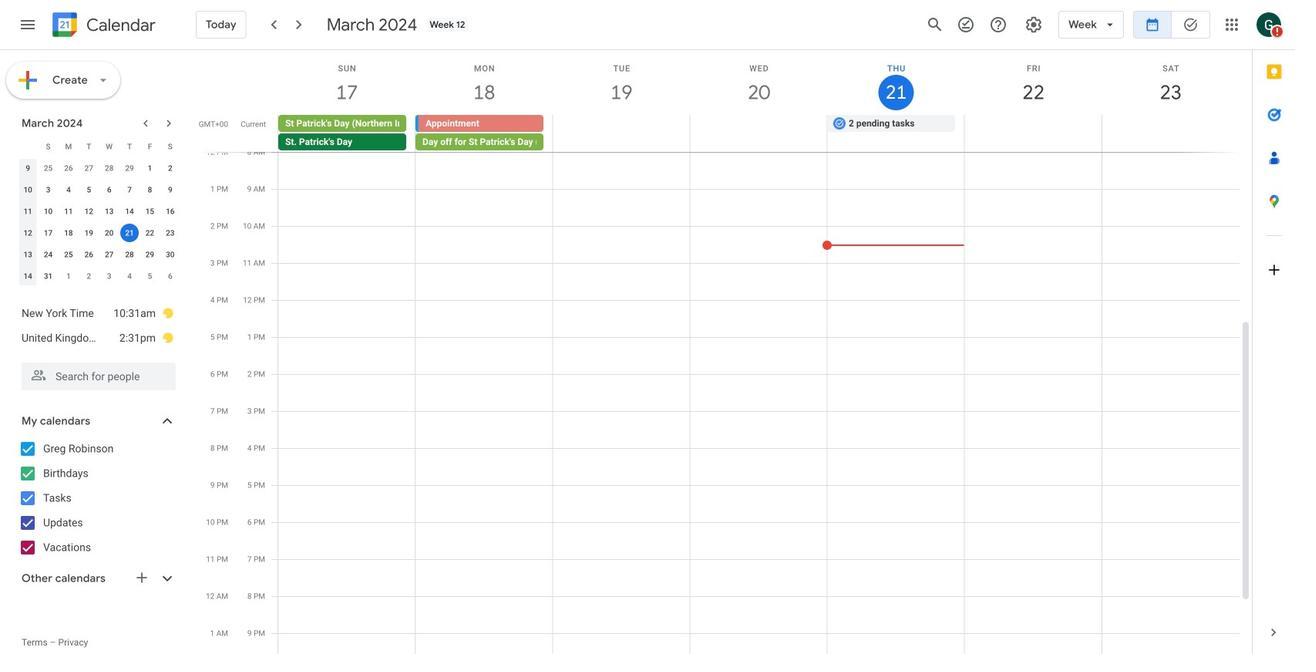 Task type: describe. For each thing, give the bounding box(es) containing it.
april 6 element
[[161, 267, 180, 285]]

1 list item from the top
[[22, 301, 174, 326]]

february 27 element
[[80, 159, 98, 177]]

16 element
[[161, 202, 180, 221]]

row group inside march 2024 grid
[[18, 157, 181, 287]]

27 element
[[100, 245, 119, 264]]

14 element
[[120, 202, 139, 221]]

24 element
[[39, 245, 58, 264]]

21, today element
[[120, 224, 139, 242]]

23 element
[[161, 224, 180, 242]]

7 element
[[120, 181, 139, 199]]

april 2 element
[[80, 267, 98, 285]]

heading inside calendar element
[[83, 16, 156, 34]]

february 28 element
[[100, 159, 119, 177]]

february 25 element
[[39, 159, 58, 177]]

28 element
[[120, 245, 139, 264]]

april 3 element
[[100, 267, 119, 285]]

2 list item from the top
[[22, 326, 174, 350]]

29 element
[[141, 245, 159, 264]]

6 element
[[100, 181, 119, 199]]

9 element
[[161, 181, 180, 199]]

3 element
[[39, 181, 58, 199]]

15 element
[[141, 202, 159, 221]]

april 5 element
[[141, 267, 159, 285]]

13 element
[[100, 202, 119, 221]]

5 element
[[80, 181, 98, 199]]

31 element
[[39, 267, 58, 285]]

11 element
[[59, 202, 78, 221]]

4 element
[[59, 181, 78, 199]]



Task type: vqa. For each thing, say whether or not it's contained in the screenshot.
april 30 Element
no



Task type: locate. For each thing, give the bounding box(es) containing it.
10 element
[[39, 202, 58, 221]]

row group
[[18, 157, 181, 287]]

row
[[272, 115, 1253, 152], [18, 136, 181, 157], [18, 157, 181, 179], [18, 179, 181, 201], [18, 201, 181, 222], [18, 222, 181, 244], [18, 244, 181, 265], [18, 265, 181, 287]]

settings menu image
[[1025, 15, 1044, 34]]

12 element
[[80, 202, 98, 221]]

february 26 element
[[59, 159, 78, 177]]

column header inside march 2024 grid
[[18, 136, 38, 157]]

april 4 element
[[120, 267, 139, 285]]

list item
[[22, 301, 174, 326], [22, 326, 174, 350]]

april 1 element
[[59, 267, 78, 285]]

column header
[[18, 136, 38, 157]]

20 element
[[100, 224, 119, 242]]

grid
[[197, 50, 1253, 654]]

my calendars list
[[3, 437, 191, 560]]

19 element
[[80, 224, 98, 242]]

tab list
[[1253, 50, 1296, 611]]

main drawer image
[[19, 15, 37, 34]]

26 element
[[80, 245, 98, 264]]

march 2024 grid
[[15, 136, 181, 287]]

list item down "april 2" element
[[22, 301, 174, 326]]

Search for people text field
[[31, 363, 167, 390]]

list item up search for people text box
[[22, 326, 174, 350]]

18 element
[[59, 224, 78, 242]]

calendar element
[[49, 9, 156, 43]]

cell
[[278, 115, 416, 152], [416, 115, 553, 152], [553, 115, 690, 152], [690, 115, 828, 152], [965, 115, 1102, 152], [1102, 115, 1240, 152], [119, 222, 140, 244]]

add other calendars image
[[134, 570, 150, 585]]

cell inside row group
[[119, 222, 140, 244]]

30 element
[[161, 245, 180, 264]]

heading
[[83, 16, 156, 34]]

1 element
[[141, 159, 159, 177]]

25 element
[[59, 245, 78, 264]]

february 29 element
[[120, 159, 139, 177]]

None search field
[[0, 356, 191, 390]]

17 element
[[39, 224, 58, 242]]

8 element
[[141, 181, 159, 199]]

2 element
[[161, 159, 180, 177]]

list
[[6, 295, 188, 356]]

22 element
[[141, 224, 159, 242]]



